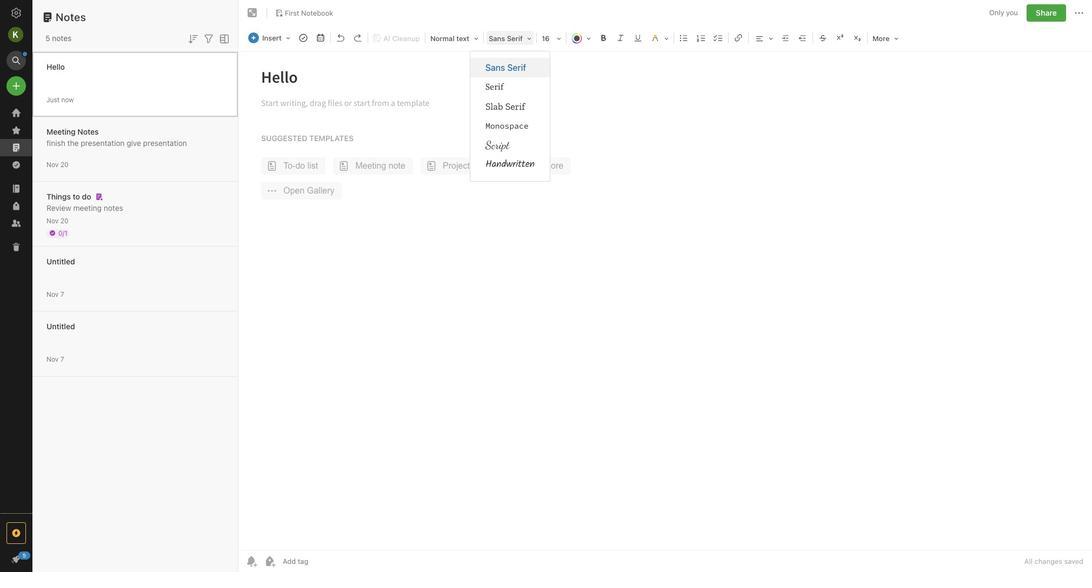 Task type: describe. For each thing, give the bounding box(es) containing it.
serif down serif link
[[506, 101, 525, 113]]

sans inside sans serif link
[[486, 63, 506, 73]]

2 nov from the top
[[47, 217, 59, 225]]

first
[[285, 8, 300, 17]]

More actions field
[[1074, 4, 1086, 22]]

add a reminder image
[[245, 555, 258, 568]]

calendar event image
[[313, 30, 328, 45]]

1 20 from the top
[[60, 160, 68, 169]]

insert
[[262, 34, 282, 42]]

undo image
[[333, 30, 348, 45]]

upgrade image
[[10, 527, 23, 540]]

underline image
[[631, 30, 646, 45]]

2 7 from the top
[[60, 355, 64, 363]]

1 nov from the top
[[47, 160, 59, 169]]

do
[[82, 192, 91, 201]]

5 for 5 notes
[[45, 34, 50, 43]]

script handwritten
[[486, 139, 535, 173]]

1 nov 7 from the top
[[47, 290, 64, 298]]

1 presentation from the left
[[81, 138, 125, 147]]

dropdown list menu
[[471, 58, 550, 175]]

handwritten link
[[471, 155, 550, 175]]

2 presentation from the left
[[143, 138, 187, 147]]

serif inside menu item
[[508, 63, 527, 73]]

just now
[[47, 96, 74, 104]]

0 vertical spatial notes
[[52, 34, 72, 43]]

1 7 from the top
[[60, 290, 64, 298]]

first notebook button
[[272, 5, 337, 21]]

normal
[[431, 34, 455, 43]]

checklist image
[[711, 30, 727, 45]]

notes inside meeting notes finish the presentation give presentation
[[78, 127, 99, 136]]

to
[[73, 192, 80, 201]]

review meeting notes
[[47, 203, 123, 212]]

bulleted list image
[[677, 30, 692, 45]]

italic image
[[614, 30, 629, 45]]

script
[[486, 139, 510, 152]]

subscript image
[[851, 30, 866, 45]]

meeting
[[73, 203, 102, 212]]

all changes saved
[[1025, 557, 1084, 566]]

finish
[[47, 138, 65, 147]]

only you
[[990, 8, 1019, 17]]

hello
[[47, 62, 65, 71]]

you
[[1007, 8, 1019, 17]]

Account field
[[0, 24, 32, 45]]

saved
[[1065, 557, 1084, 566]]

bold image
[[596, 30, 611, 45]]

sans inside sans serif field
[[489, 34, 505, 43]]

expand note image
[[246, 6, 259, 19]]

serif up slab
[[486, 82, 504, 93]]

serif link
[[471, 77, 550, 97]]

Help and Learning task checklist field
[[0, 551, 32, 568]]

superscript image
[[833, 30, 848, 45]]

notebook
[[301, 8, 333, 17]]

More field
[[869, 30, 903, 46]]

review
[[47, 203, 71, 212]]

script link
[[471, 136, 550, 155]]

1 vertical spatial notes
[[104, 203, 123, 212]]

numbered list image
[[694, 30, 709, 45]]

just
[[47, 96, 60, 104]]

outdent image
[[796, 30, 811, 45]]

0 vertical spatial notes
[[56, 11, 86, 23]]

sans serif link
[[471, 58, 550, 77]]



Task type: vqa. For each thing, say whether or not it's contained in the screenshot.
Serif within the field
yes



Task type: locate. For each thing, give the bounding box(es) containing it.
handwritten
[[486, 157, 535, 173]]

the
[[67, 138, 79, 147]]

2 untitled from the top
[[47, 322, 75, 331]]

more actions image
[[1074, 6, 1086, 19]]

notes up 5 notes
[[56, 11, 86, 23]]

1 vertical spatial notes
[[78, 127, 99, 136]]

1 vertical spatial sans
[[486, 63, 506, 73]]

indent image
[[779, 30, 794, 45]]

untitled
[[47, 257, 75, 266], [47, 322, 75, 331]]

Font size field
[[538, 30, 565, 46]]

0/1
[[58, 229, 68, 237]]

changes
[[1035, 557, 1063, 566]]

monospace
[[486, 121, 529, 131]]

presentation right the
[[81, 138, 125, 147]]

serif inside field
[[507, 34, 523, 43]]

sans serif menu item
[[471, 58, 550, 77]]

serif up serif link
[[508, 63, 527, 73]]

sans serif inside sans serif field
[[489, 34, 523, 43]]

sans
[[489, 34, 505, 43], [486, 63, 506, 73]]

Alignment field
[[750, 30, 778, 46]]

settings image
[[10, 6, 23, 19]]

tree
[[0, 104, 32, 513]]

meeting
[[47, 127, 76, 136]]

Note Editor text field
[[239, 52, 1093, 550]]

slab
[[486, 101, 504, 113]]

Insert field
[[246, 30, 294, 45]]

0 vertical spatial nov 20
[[47, 160, 68, 169]]

share
[[1037, 8, 1058, 17]]

normal text
[[431, 34, 470, 43]]

home image
[[10, 107, 23, 120]]

1 horizontal spatial 5
[[45, 34, 50, 43]]

5 for 5
[[23, 552, 26, 559]]

2 nov 7 from the top
[[47, 355, 64, 363]]

nov 7
[[47, 290, 64, 298], [47, 355, 64, 363]]

1 nov 20 from the top
[[47, 160, 68, 169]]

share button
[[1027, 4, 1067, 22]]

0 horizontal spatial notes
[[52, 34, 72, 43]]

1 horizontal spatial notes
[[104, 203, 123, 212]]

add tag image
[[264, 555, 276, 568]]

5 inside field
[[23, 552, 26, 559]]

0 horizontal spatial 5
[[23, 552, 26, 559]]

strikethrough image
[[816, 30, 831, 45]]

monospace link
[[471, 116, 550, 136]]

now
[[61, 96, 74, 104]]

0 vertical spatial 7
[[60, 290, 64, 298]]

sans up the sans serif menu item
[[489, 34, 505, 43]]

0 vertical spatial 5
[[45, 34, 50, 43]]

Add tag field
[[282, 557, 363, 567]]

5 inside note list element
[[45, 34, 50, 43]]

1 vertical spatial 20
[[60, 217, 68, 225]]

more
[[873, 34, 890, 43]]

first notebook
[[285, 8, 333, 17]]

nov 20
[[47, 160, 68, 169], [47, 217, 68, 225]]

16
[[542, 34, 550, 43]]

notes up hello on the top of the page
[[52, 34, 72, 43]]

5 notes
[[45, 34, 72, 43]]

sans serif inside sans serif link
[[486, 63, 527, 73]]

0 vertical spatial sans serif
[[489, 34, 523, 43]]

2 nov 20 from the top
[[47, 217, 68, 225]]

20
[[60, 160, 68, 169], [60, 217, 68, 225]]

0 horizontal spatial presentation
[[81, 138, 125, 147]]

sans serif
[[489, 34, 523, 43], [486, 63, 527, 73]]

things
[[47, 192, 71, 201]]

Highlight field
[[647, 30, 673, 46]]

redo image
[[351, 30, 366, 45]]

note list element
[[32, 0, 239, 572]]

0 vertical spatial nov 7
[[47, 290, 64, 298]]

only
[[990, 8, 1005, 17]]

0 vertical spatial 20
[[60, 160, 68, 169]]

notes
[[52, 34, 72, 43], [104, 203, 123, 212]]

things to do
[[47, 192, 91, 201]]

click to expand image
[[28, 552, 36, 565]]

1 vertical spatial untitled
[[47, 322, 75, 331]]

slab serif
[[486, 101, 525, 113]]

0 vertical spatial sans
[[489, 34, 505, 43]]

serif up sans serif link
[[507, 34, 523, 43]]

nov 20 down the finish
[[47, 160, 68, 169]]

nov 20 down review
[[47, 217, 68, 225]]

20 up the 0/1
[[60, 217, 68, 225]]

7
[[60, 290, 64, 298], [60, 355, 64, 363]]

1 vertical spatial sans serif
[[486, 63, 527, 73]]

4 nov from the top
[[47, 355, 59, 363]]

note window element
[[239, 0, 1093, 572]]

all
[[1025, 557, 1033, 566]]

text
[[457, 34, 470, 43]]

nov
[[47, 160, 59, 169], [47, 217, 59, 225], [47, 290, 59, 298], [47, 355, 59, 363]]

5 up hello on the top of the page
[[45, 34, 50, 43]]

Add filters field
[[202, 31, 215, 45]]

1 horizontal spatial presentation
[[143, 138, 187, 147]]

sans up serif link
[[486, 63, 506, 73]]

0 vertical spatial untitled
[[47, 257, 75, 266]]

task image
[[296, 30, 311, 45]]

give
[[127, 138, 141, 147]]

meeting notes finish the presentation give presentation
[[47, 127, 187, 147]]

Sort options field
[[187, 31, 200, 45]]

1 vertical spatial 5
[[23, 552, 26, 559]]

5 left "click to expand" icon
[[23, 552, 26, 559]]

notes up the
[[78, 127, 99, 136]]

notes
[[56, 11, 86, 23], [78, 127, 99, 136]]

2 20 from the top
[[60, 217, 68, 225]]

insert link image
[[732, 30, 747, 45]]

View options field
[[215, 31, 231, 45]]

slab serif link
[[471, 97, 550, 116]]

Font color field
[[568, 30, 595, 46]]

5
[[45, 34, 50, 43], [23, 552, 26, 559]]

20 down the finish
[[60, 160, 68, 169]]

presentation right give
[[143, 138, 187, 147]]

presentation
[[81, 138, 125, 147], [143, 138, 187, 147]]

sans serif up the sans serif menu item
[[489, 34, 523, 43]]

3 nov from the top
[[47, 290, 59, 298]]

Heading level field
[[427, 30, 483, 46]]

sans serif up serif link
[[486, 63, 527, 73]]

1 vertical spatial nov 20
[[47, 217, 68, 225]]

Font family field
[[485, 30, 536, 46]]

1 vertical spatial 7
[[60, 355, 64, 363]]

add filters image
[[202, 32, 215, 45]]

account image
[[8, 27, 23, 42]]

notes right meeting
[[104, 203, 123, 212]]

serif
[[507, 34, 523, 43], [508, 63, 527, 73], [486, 82, 504, 93], [506, 101, 525, 113]]

1 vertical spatial nov 7
[[47, 355, 64, 363]]

1 untitled from the top
[[47, 257, 75, 266]]



